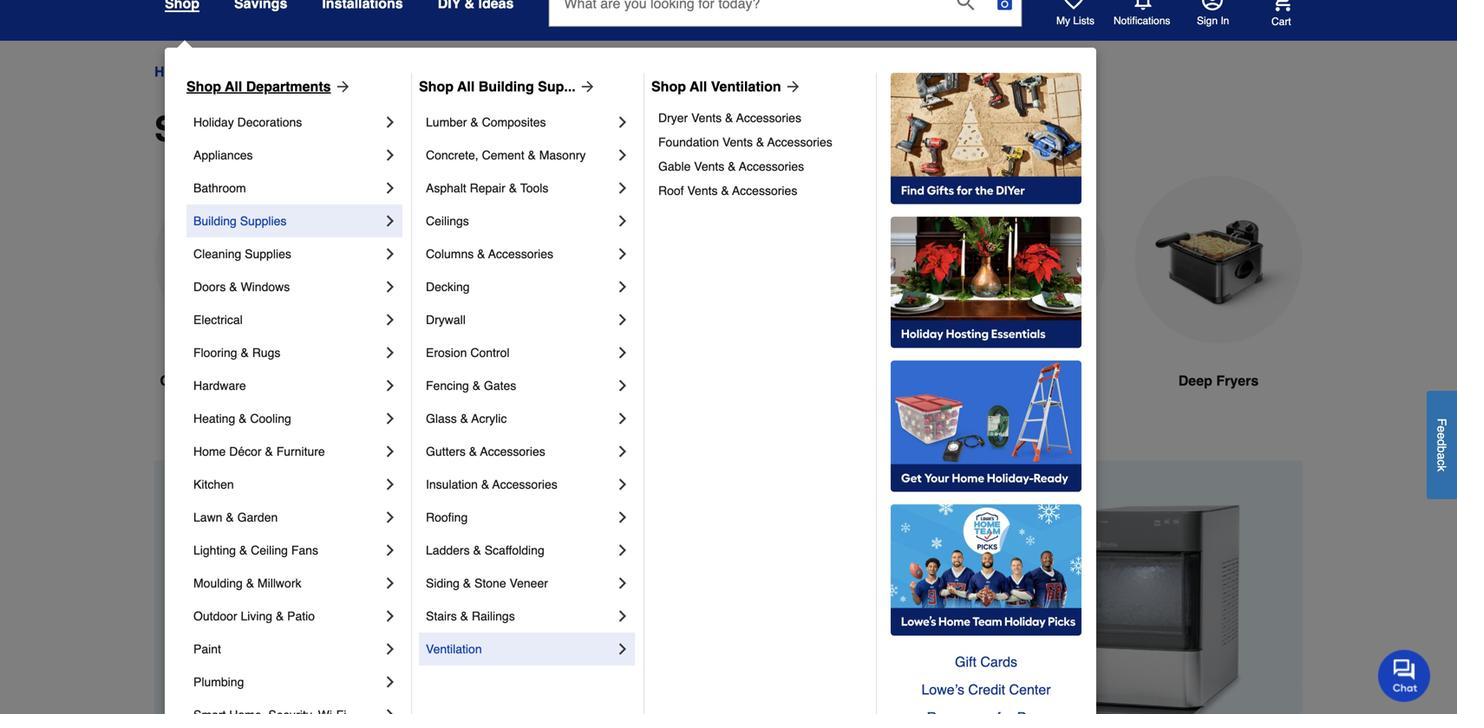 Task type: vqa. For each thing, say whether or not it's contained in the screenshot.
'Customer'
no



Task type: describe. For each thing, give the bounding box(es) containing it.
1 horizontal spatial small
[[297, 64, 332, 80]]

hardware link
[[193, 370, 382, 403]]

2 e from the top
[[1436, 433, 1449, 440]]

holiday
[[193, 115, 234, 129]]

shop for shop all ventilation
[[652, 79, 686, 95]]

foundation vents & accessories link
[[659, 130, 864, 154]]

gable vents & accessories link
[[659, 154, 864, 179]]

glass & acrylic
[[426, 412, 507, 426]]

& right ladders
[[473, 544, 481, 558]]

chevron right image for asphalt repair & tools
[[614, 180, 632, 197]]

stairs
[[426, 610, 457, 624]]

erosion control link
[[426, 337, 614, 370]]

chevron right image for siding & stone veneer
[[614, 575, 632, 593]]

cleaning supplies link
[[193, 238, 382, 271]]

furniture
[[277, 445, 325, 459]]

kitchen link
[[193, 469, 382, 502]]

& down gable vents & accessories
[[721, 184, 729, 198]]

supplies for cleaning supplies
[[245, 247, 291, 261]]

& left rugs
[[241, 346, 249, 360]]

lawn
[[193, 511, 223, 525]]

0 vertical spatial appliances link
[[208, 62, 282, 82]]

lowe's home team holiday picks. image
[[891, 505, 1082, 637]]

dryer
[[659, 111, 688, 125]]

b
[[1436, 446, 1449, 453]]

insulation
[[426, 478, 478, 492]]

repair
[[470, 181, 506, 195]]

accessories down the gable vents & accessories "link" at top
[[733, 184, 798, 198]]

ceiling
[[251, 544, 288, 558]]

asphalt repair & tools link
[[426, 172, 614, 205]]

lowe's
[[922, 682, 965, 698]]

& right doors
[[229, 280, 237, 294]]

home for home
[[154, 64, 193, 80]]

& left ceiling
[[239, 544, 248, 558]]

insulation & accessories
[[426, 478, 558, 492]]

chevron right image for insulation & accessories
[[614, 476, 632, 494]]

advertisement region
[[154, 461, 1303, 715]]

sign in
[[1197, 15, 1230, 27]]

lawn & garden
[[193, 511, 278, 525]]

ceilings
[[426, 214, 469, 228]]

gift cards link
[[891, 649, 1082, 677]]

accessories down ceilings link
[[488, 247, 554, 261]]

lighting & ceiling fans link
[[193, 535, 382, 567]]

chevron right image for moulding & millwork
[[382, 575, 399, 593]]

arrow right image for shop all ventilation
[[781, 78, 802, 95]]

countertop
[[160, 373, 235, 389]]

Search Query text field
[[550, 0, 944, 26]]

stone
[[475, 577, 506, 591]]

shop all ventilation
[[652, 79, 781, 95]]

k
[[1436, 466, 1449, 472]]

toaster ovens
[[583, 373, 679, 389]]

chevron right image for appliances
[[382, 147, 399, 164]]

shop all building sup... link
[[419, 76, 597, 97]]

& right gutters
[[469, 445, 477, 459]]

deep fryers link
[[1135, 176, 1303, 433]]

1 vertical spatial ventilation
[[426, 643, 482, 657]]

shop all departments link
[[187, 76, 352, 97]]

chevron right image for lumber & composites
[[614, 114, 632, 131]]

home décor & furniture link
[[193, 436, 382, 469]]

chevron right image for doors & windows
[[382, 279, 399, 296]]

ladders
[[426, 544, 470, 558]]

holiday decorations
[[193, 115, 302, 129]]

outdoor living & patio link
[[193, 600, 382, 633]]

chevron right image for ventilation
[[614, 641, 632, 659]]

chevron right image for stairs & railings
[[614, 608, 632, 626]]

accessories inside "link"
[[739, 160, 804, 174]]

deep
[[1179, 373, 1213, 389]]

center
[[1010, 682, 1051, 698]]

shop all ventilation link
[[652, 76, 802, 97]]

drywall
[[426, 313, 466, 327]]

& right columns
[[477, 247, 485, 261]]

chevron right image for electrical
[[382, 312, 399, 329]]

siding & stone veneer link
[[426, 567, 614, 600]]

& right glass
[[460, 412, 469, 426]]

0 horizontal spatial building
[[193, 214, 237, 228]]

accessories up foundation vents & accessories link
[[737, 111, 802, 125]]

& right cement
[[528, 148, 536, 162]]

sign
[[1197, 15, 1218, 27]]

scaffolding
[[485, 544, 545, 558]]

appliances up holiday decorations at the top of page
[[208, 64, 282, 80]]

décor
[[229, 445, 262, 459]]

cement
[[482, 148, 525, 162]]

& down dryer vents & accessories link
[[757, 135, 765, 149]]

stairs & railings
[[426, 610, 515, 624]]

appliances inside 'small appliances' link
[[336, 64, 403, 80]]

countertop microwaves
[[160, 373, 317, 389]]

sup...
[[538, 79, 576, 95]]

shop all building sup...
[[419, 79, 576, 95]]

blenders link
[[939, 176, 1107, 433]]

dryer vents & accessories
[[659, 111, 802, 125]]

a silver-colored new air portable ice maker. image
[[351, 176, 519, 344]]

find gifts for the diyer. image
[[891, 73, 1082, 205]]

drywall link
[[426, 304, 614, 337]]

camera image
[[997, 0, 1014, 12]]

decorations
[[237, 115, 302, 129]]

decking
[[426, 280, 470, 294]]

chevron right image for home décor & furniture
[[382, 443, 399, 461]]

heating
[[193, 412, 235, 426]]

doors
[[193, 280, 226, 294]]

a gray ninja blender. image
[[939, 176, 1107, 344]]

gable
[[659, 160, 691, 174]]

chevron right image for drywall
[[614, 312, 632, 329]]

chevron right image for bathroom
[[382, 180, 399, 197]]

lighting
[[193, 544, 236, 558]]

departments
[[246, 79, 331, 95]]

veneer
[[510, 577, 548, 591]]

outdoor living & patio
[[193, 610, 315, 624]]

& right stairs
[[460, 610, 469, 624]]

concrete, cement & masonry link
[[426, 139, 614, 172]]

all for departments
[[225, 79, 242, 95]]

notifications
[[1114, 15, 1171, 27]]

get your home holiday-ready. image
[[891, 361, 1082, 493]]

appliances down 'small appliances' link
[[256, 109, 441, 149]]

shop for shop all departments
[[187, 79, 221, 95]]

holiday decorations link
[[193, 106, 382, 139]]

all for ventilation
[[690, 79, 707, 95]]

chat invite button image
[[1379, 650, 1432, 703]]

& left millwork
[[246, 577, 254, 591]]

1 horizontal spatial building
[[479, 79, 534, 95]]

ventilation link
[[426, 633, 614, 666]]

accessories up insulation & accessories link
[[480, 445, 546, 459]]

stairs & railings link
[[426, 600, 614, 633]]

flooring
[[193, 346, 237, 360]]

blenders
[[993, 373, 1053, 389]]

chevron right image for erosion control
[[614, 344, 632, 362]]

hardware
[[193, 379, 246, 393]]

lowe's home improvement account image
[[1203, 0, 1223, 10]]

chevron right image for fencing & gates
[[614, 377, 632, 395]]

moulding
[[193, 577, 243, 591]]

rugs
[[252, 346, 281, 360]]

home link
[[154, 62, 193, 82]]

d
[[1436, 440, 1449, 446]]



Task type: locate. For each thing, give the bounding box(es) containing it.
chevron right image for heating & cooling
[[382, 410, 399, 428]]

concrete,
[[426, 148, 479, 162]]

chevron right image for lighting & ceiling fans
[[382, 542, 399, 560]]

all up holiday decorations at the top of page
[[225, 79, 242, 95]]

0 vertical spatial home
[[154, 64, 193, 80]]

patio
[[287, 610, 315, 624]]

0 horizontal spatial small
[[154, 109, 247, 149]]

chevron right image
[[382, 114, 399, 131], [382, 147, 399, 164], [614, 147, 632, 164], [614, 180, 632, 197], [382, 213, 399, 230], [382, 279, 399, 296], [614, 312, 632, 329], [614, 344, 632, 362], [382, 377, 399, 395], [614, 377, 632, 395], [614, 509, 632, 527], [382, 542, 399, 560], [382, 575, 399, 593], [382, 641, 399, 659], [382, 674, 399, 692]]

1 horizontal spatial arrow right image
[[781, 78, 802, 95]]

arrow right image inside shop all departments link
[[331, 78, 352, 95]]

appliances link down decorations
[[193, 139, 382, 172]]

bathroom link
[[193, 172, 382, 205]]

small up holiday decorations link
[[297, 64, 332, 80]]

& up foundation vents & accessories
[[725, 111, 734, 125]]

e up the d
[[1436, 426, 1449, 433]]

shop for shop all building sup...
[[419, 79, 454, 95]]

doors & windows
[[193, 280, 290, 294]]

search image
[[957, 0, 975, 10]]

supplies up windows
[[245, 247, 291, 261]]

chevron right image for lawn & garden
[[382, 509, 399, 527]]

my lists link
[[1057, 0, 1095, 28]]

shop
[[187, 79, 221, 95], [419, 79, 454, 95], [652, 79, 686, 95]]

small appliances link
[[297, 62, 403, 82]]

paint
[[193, 643, 221, 657]]

columns
[[426, 247, 474, 261]]

chevron right image for kitchen
[[382, 476, 399, 494]]

0 vertical spatial building
[[479, 79, 534, 95]]

gutters & accessories
[[426, 445, 546, 459]]

& left patio
[[276, 610, 284, 624]]

ladders & scaffolding link
[[426, 535, 614, 567]]

roof
[[659, 184, 684, 198]]

building up composites
[[479, 79, 534, 95]]

building up cleaning
[[193, 214, 237, 228]]

chevron right image for ceilings
[[614, 213, 632, 230]]

1 vertical spatial appliances link
[[193, 139, 382, 172]]

lighting & ceiling fans
[[193, 544, 318, 558]]

vents for roof
[[688, 184, 718, 198]]

chevron right image for roofing
[[614, 509, 632, 527]]

shop up lumber
[[419, 79, 454, 95]]

& right décor
[[265, 445, 273, 459]]

flooring & rugs
[[193, 346, 281, 360]]

portable ice makers
[[370, 373, 500, 389]]

arrow right image
[[331, 78, 352, 95], [781, 78, 802, 95]]

deep fryers
[[1179, 373, 1259, 389]]

arrow right image up holiday decorations link
[[331, 78, 352, 95]]

electrical link
[[193, 304, 382, 337]]

gift cards
[[955, 655, 1018, 671]]

ventilation
[[711, 79, 781, 95], [426, 643, 482, 657]]

lists
[[1074, 15, 1095, 27]]

accessories up the gable vents & accessories "link" at top
[[768, 135, 833, 149]]

supplies for building supplies
[[240, 214, 287, 228]]

accessories up 'roof vents & accessories' link
[[739, 160, 804, 174]]

roof vents & accessories
[[659, 184, 798, 198]]

& left stone
[[463, 577, 471, 591]]

portable
[[370, 373, 425, 389]]

roof vents & accessories link
[[659, 179, 864, 203]]

foundation
[[659, 135, 719, 149]]

paint link
[[193, 633, 382, 666]]

cooling
[[250, 412, 291, 426]]

millwork
[[258, 577, 302, 591]]

0 horizontal spatial arrow right image
[[331, 78, 352, 95]]

&
[[725, 111, 734, 125], [471, 115, 479, 129], [757, 135, 765, 149], [528, 148, 536, 162], [728, 160, 736, 174], [509, 181, 517, 195], [721, 184, 729, 198], [477, 247, 485, 261], [229, 280, 237, 294], [241, 346, 249, 360], [473, 379, 481, 393], [239, 412, 247, 426], [460, 412, 469, 426], [265, 445, 273, 459], [469, 445, 477, 459], [481, 478, 490, 492], [226, 511, 234, 525], [239, 544, 248, 558], [473, 544, 481, 558], [246, 577, 254, 591], [463, 577, 471, 591], [276, 610, 284, 624], [460, 610, 469, 624]]

chevron right image for hardware
[[382, 377, 399, 395]]

1 vertical spatial small appliances
[[154, 109, 441, 149]]

1 vertical spatial building
[[193, 214, 237, 228]]

heating & cooling
[[193, 412, 291, 426]]

sign in button
[[1197, 0, 1230, 28]]

cart
[[1272, 15, 1292, 28]]

arrow right image up dryer vents & accessories link
[[781, 78, 802, 95]]

foundation vents & accessories
[[659, 135, 833, 149]]

moulding & millwork
[[193, 577, 302, 591]]

fencing
[[426, 379, 469, 393]]

small up bathroom
[[154, 109, 247, 149]]

doors & windows link
[[193, 271, 382, 304]]

chevron right image for outdoor living & patio
[[382, 608, 399, 626]]

1 vertical spatial home
[[193, 445, 226, 459]]

& inside "link"
[[728, 160, 736, 174]]

f e e d b a c k button
[[1427, 391, 1458, 500]]

lawn & garden link
[[193, 502, 382, 535]]

a stainless steel toaster oven. image
[[547, 176, 715, 344]]

chevron right image for gutters & accessories
[[614, 443, 632, 461]]

appliances right departments at the top left
[[336, 64, 403, 80]]

all
[[225, 79, 242, 95], [457, 79, 475, 95], [690, 79, 707, 95]]

ceilings link
[[426, 205, 614, 238]]

a chefman stainless steel deep fryer. image
[[1135, 176, 1303, 344]]

& left gates
[[473, 379, 481, 393]]

vents for dryer
[[692, 111, 722, 125]]

supplies up cleaning supplies
[[240, 214, 287, 228]]

fencing & gates
[[426, 379, 517, 393]]

gutters
[[426, 445, 466, 459]]

fencing & gates link
[[426, 370, 614, 403]]

gutters & accessories link
[[426, 436, 614, 469]]

& right lawn at the left of page
[[226, 511, 234, 525]]

3 all from the left
[[690, 79, 707, 95]]

& left cooling
[[239, 412, 247, 426]]

my lists
[[1057, 15, 1095, 27]]

& right lumber
[[471, 115, 479, 129]]

lowe's home improvement notification center image
[[1133, 0, 1154, 10]]

dryer vents & accessories link
[[659, 106, 864, 130]]

1 shop from the left
[[187, 79, 221, 95]]

f e e d b a c k
[[1436, 419, 1449, 472]]

chevron right image for glass & acrylic
[[614, 410, 632, 428]]

2 all from the left
[[457, 79, 475, 95]]

chevron right image
[[614, 114, 632, 131], [382, 180, 399, 197], [614, 213, 632, 230], [382, 246, 399, 263], [614, 246, 632, 263], [614, 279, 632, 296], [382, 312, 399, 329], [382, 344, 399, 362], [382, 410, 399, 428], [614, 410, 632, 428], [382, 443, 399, 461], [614, 443, 632, 461], [382, 476, 399, 494], [614, 476, 632, 494], [382, 509, 399, 527], [614, 542, 632, 560], [614, 575, 632, 593], [382, 608, 399, 626], [614, 608, 632, 626], [614, 641, 632, 659], [382, 707, 399, 715]]

arrow right image for shop all departments
[[331, 78, 352, 95]]

fryers
[[1217, 373, 1259, 389]]

my
[[1057, 15, 1071, 27]]

cart button
[[1248, 0, 1293, 28]]

electrical
[[193, 313, 243, 327]]

vents inside "link"
[[694, 160, 725, 174]]

2 arrow right image from the left
[[781, 78, 802, 95]]

small appliances up holiday decorations link
[[297, 64, 403, 80]]

appliances
[[208, 64, 282, 80], [336, 64, 403, 80], [256, 109, 441, 149], [193, 148, 253, 162]]

home
[[154, 64, 193, 80], [193, 445, 226, 459]]

lowe's credit center
[[922, 682, 1051, 698]]

1 horizontal spatial ventilation
[[711, 79, 781, 95]]

holiday hosting essentials. image
[[891, 217, 1082, 349]]

& down gutters & accessories
[[481, 478, 490, 492]]

e
[[1436, 426, 1449, 433], [1436, 433, 1449, 440]]

0 vertical spatial supplies
[[240, 214, 287, 228]]

chevron right image for flooring & rugs
[[382, 344, 399, 362]]

1 horizontal spatial all
[[457, 79, 475, 95]]

building supplies
[[193, 214, 287, 228]]

microwaves
[[239, 373, 317, 389]]

shop up dryer
[[652, 79, 686, 95]]

erosion
[[426, 346, 467, 360]]

lowe's home improvement lists image
[[1064, 0, 1085, 10]]

& up "roof vents & accessories"
[[728, 160, 736, 174]]

plumbing link
[[193, 666, 382, 699]]

vents
[[692, 111, 722, 125], [723, 135, 753, 149], [694, 160, 725, 174], [688, 184, 718, 198]]

moulding & millwork link
[[193, 567, 382, 600]]

1 horizontal spatial shop
[[419, 79, 454, 95]]

a gray and stainless steel ninja air fryer. image
[[743, 176, 911, 344]]

ventilation up dryer vents & accessories link
[[711, 79, 781, 95]]

a black and stainless steel countertop microwave. image
[[154, 176, 323, 344]]

lumber
[[426, 115, 467, 129]]

all up dryer vents & accessories
[[690, 79, 707, 95]]

3 shop from the left
[[652, 79, 686, 95]]

vents up foundation
[[692, 111, 722, 125]]

2 horizontal spatial shop
[[652, 79, 686, 95]]

1 e from the top
[[1436, 426, 1449, 433]]

masonry
[[539, 148, 586, 162]]

chevron right image for paint
[[382, 641, 399, 659]]

all up lumber
[[457, 79, 475, 95]]

acrylic
[[472, 412, 507, 426]]

chevron right image for holiday decorations
[[382, 114, 399, 131]]

appliances link
[[208, 62, 282, 82], [193, 139, 382, 172]]

toaster ovens link
[[547, 176, 715, 433]]

chevron right image for plumbing
[[382, 674, 399, 692]]

chevron right image for columns & accessories
[[614, 246, 632, 263]]

all for building
[[457, 79, 475, 95]]

1 arrow right image from the left
[[331, 78, 352, 95]]

insulation & accessories link
[[426, 469, 614, 502]]

1 vertical spatial small
[[154, 109, 247, 149]]

arrow right image
[[576, 78, 597, 95]]

chevron right image for ladders & scaffolding
[[614, 542, 632, 560]]

0 vertical spatial small appliances
[[297, 64, 403, 80]]

home for home décor & furniture
[[193, 445, 226, 459]]

0 horizontal spatial shop
[[187, 79, 221, 95]]

vents right roof
[[688, 184, 718, 198]]

None search field
[[549, 0, 1023, 43]]

control
[[471, 346, 510, 360]]

chevron right image for decking
[[614, 279, 632, 296]]

small appliances down departments at the top left
[[154, 109, 441, 149]]

& left tools
[[509, 181, 517, 195]]

vents up "roof vents & accessories"
[[694, 160, 725, 174]]

2 horizontal spatial all
[[690, 79, 707, 95]]

0 vertical spatial small
[[297, 64, 332, 80]]

e up b on the right bottom of the page
[[1436, 433, 1449, 440]]

vents for foundation
[[723, 135, 753, 149]]

1 all from the left
[[225, 79, 242, 95]]

appliances up bathroom
[[193, 148, 253, 162]]

makers
[[452, 373, 500, 389]]

living
[[241, 610, 273, 624]]

0 vertical spatial ventilation
[[711, 79, 781, 95]]

1 vertical spatial supplies
[[245, 247, 291, 261]]

windows
[[241, 280, 290, 294]]

columns & accessories
[[426, 247, 554, 261]]

asphalt
[[426, 181, 467, 195]]

chevron right image for concrete, cement & masonry
[[614, 147, 632, 164]]

vents for gable
[[694, 160, 725, 174]]

arrow right image inside shop all ventilation link
[[781, 78, 802, 95]]

appliances link up holiday decorations at the top of page
[[208, 62, 282, 82]]

chevron right image for building supplies
[[382, 213, 399, 230]]

vents up gable vents & accessories
[[723, 135, 753, 149]]

2 shop from the left
[[419, 79, 454, 95]]

accessories up roofing "link"
[[493, 478, 558, 492]]

lowe's home improvement cart image
[[1272, 0, 1293, 11]]

0 horizontal spatial all
[[225, 79, 242, 95]]

countertop microwaves link
[[154, 176, 323, 433]]

1 horizontal spatial home
[[193, 445, 226, 459]]

shop up the holiday
[[187, 79, 221, 95]]

chevron right image for cleaning supplies
[[382, 246, 399, 263]]

0 horizontal spatial home
[[154, 64, 193, 80]]

ice
[[429, 373, 448, 389]]

0 horizontal spatial ventilation
[[426, 643, 482, 657]]

small appliances
[[297, 64, 403, 80], [154, 109, 441, 149]]

ventilation down stairs
[[426, 643, 482, 657]]



